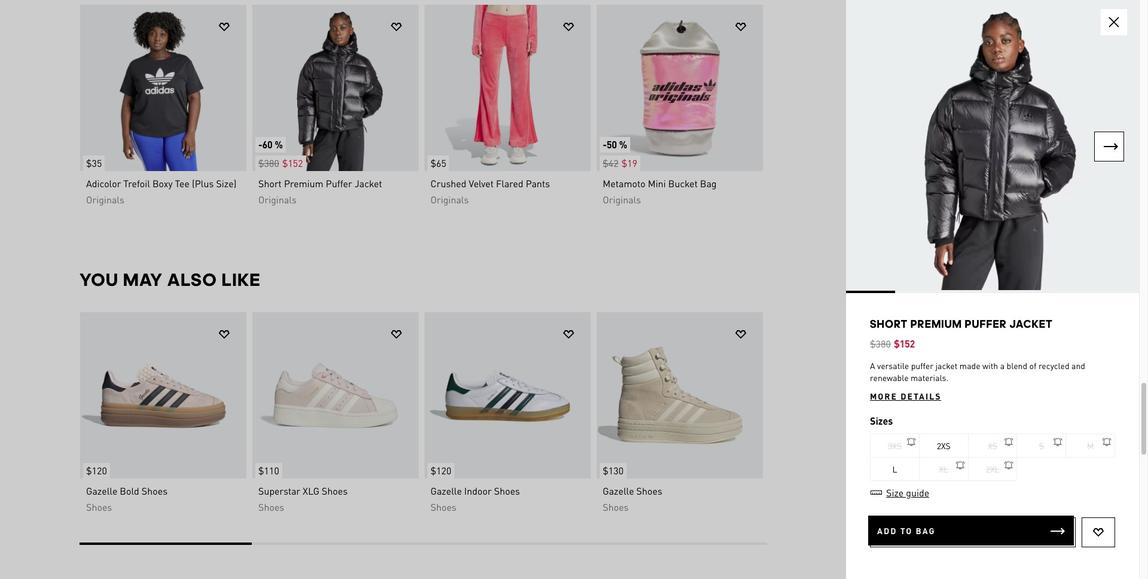 Task type: locate. For each thing, give the bounding box(es) containing it.
originals down crushed
[[430, 193, 469, 206]]

originals inside "crushed velvet flared pants originals"
[[430, 193, 469, 206]]

4 originals from the left
[[603, 193, 641, 206]]

short premium puffer jacket
[[870, 318, 1053, 330]]

tee
[[175, 177, 189, 190]]

0 vertical spatial sizes
[[883, 322, 906, 334]]

% inside -50 % $42 $19
[[619, 138, 627, 151]]

/
[[920, 287, 923, 297], [950, 287, 953, 297]]

0 vertical spatial bold
[[969, 37, 1020, 58]]

list
[[79, 4, 767, 216], [79, 312, 767, 523]]

$120 for gazelle bold shoes shoes
[[86, 464, 107, 477]]

this
[[1040, 90, 1054, 100], [1009, 142, 1025, 155]]

originals for short premium puffer jacket originals
[[258, 193, 296, 206]]

457 button
[[1044, 18, 1104, 32]]

1 horizontal spatial bold
[[969, 37, 1020, 58]]

2xs button
[[920, 434, 969, 458]]

short down -60 % $380 $152
[[258, 177, 281, 190]]

sizes
[[883, 322, 906, 334], [870, 415, 893, 427]]

originals down "adicolor"
[[86, 193, 124, 206]]

% right 50
[[619, 138, 627, 151]]

1 vertical spatial $380
[[870, 337, 891, 350]]

mini
[[648, 177, 666, 190]]

product color: cloud white / cloud white / cloud white image
[[972, 242, 1014, 283]]

this right "bought"
[[1040, 90, 1054, 100]]

$380 up a
[[870, 337, 891, 350]]

1 horizontal spatial $380
[[870, 337, 891, 350]]

1 horizontal spatial /
[[950, 287, 953, 297]]

0 vertical spatial puffer
[[326, 177, 352, 190]]

$110 link
[[252, 312, 418, 479]]

originals inside metamoto mini bucket bag originals
[[603, 193, 641, 206]]

xlg
[[303, 485, 319, 497]]

puffer inside short premium puffer jacket link
[[965, 318, 1007, 330]]

product.
[[1027, 142, 1062, 155]]

1 horizontal spatial in
[[1086, 90, 1093, 100]]

1 - from the left
[[258, 138, 262, 151]]

1 horizontal spatial this
[[1040, 90, 1054, 100]]

you
[[79, 269, 118, 290]]

1 vertical spatial puffer
[[965, 318, 1007, 330]]

749
[[951, 90, 964, 100]]

scrollbar
[[79, 543, 767, 547]]

premium
[[284, 177, 323, 190], [911, 318, 963, 330]]

promo
[[883, 142, 911, 155]]

1 vertical spatial premium
[[911, 318, 963, 330]]

gazelle indoor shoes image
[[424, 312, 591, 479]]

jacket inside short premium puffer jacket originals
[[354, 177, 382, 190]]

promo codes will not apply to this product.
[[883, 142, 1062, 155]]

0 horizontal spatial $120
[[86, 464, 107, 477]]

premium inside short premium puffer jacket originals
[[284, 177, 323, 190]]

1 $120 from the left
[[86, 464, 107, 477]]

premium for short premium puffer jacket originals
[[284, 177, 323, 190]]

true pink / green / cloud white
[[883, 287, 1000, 297]]

% for -60 %
[[275, 138, 283, 151]]

gazelle bold shoes image
[[80, 312, 246, 479]]

10.5
[[942, 394, 957, 405]]

people
[[966, 90, 991, 100]]

0 vertical spatial add to bag button
[[881, 452, 1066, 482]]

1 originals from the left
[[86, 193, 124, 206]]

sizes up $380 $152 in the right of the page
[[883, 322, 906, 334]]

pink
[[902, 287, 918, 297]]

%
[[275, 138, 283, 151], [619, 138, 627, 151]]

0 horizontal spatial premium
[[284, 177, 323, 190]]

boxy
[[152, 177, 172, 190]]

- for 60
[[258, 138, 262, 151]]

1 list from the top
[[79, 4, 767, 216]]

% right 60
[[275, 138, 283, 151]]

originals down -60 % $380 $152
[[258, 193, 296, 206]]

this right the to at the top right of the page
[[1009, 142, 1025, 155]]

m
[[1087, 440, 1094, 451]]

1 vertical spatial list
[[79, 312, 767, 523]]

in right product
[[1086, 90, 1093, 100]]

1 vertical spatial add to bag button
[[869, 516, 1074, 546]]

metamoto mini bucket bag originals
[[603, 177, 717, 206]]

$120 up gazelle indoor shoes shoes on the left of page
[[430, 464, 451, 477]]

3 originals from the left
[[430, 193, 469, 206]]

0 vertical spatial to
[[913, 462, 926, 473]]

short premium puffer jacket image
[[252, 5, 418, 171]]

originals down "metamoto"
[[603, 193, 641, 206]]

gazelle inside gazelle indoor shoes shoes
[[430, 485, 462, 497]]

premium down green
[[911, 318, 963, 330]]

9
[[1035, 371, 1039, 382]]

9 button
[[1016, 364, 1060, 388]]

% inside -60 % $380 $152
[[275, 138, 283, 151]]

0 vertical spatial bag
[[700, 177, 717, 190]]

gazelle inside gazelle bold shoes shoes
[[86, 485, 117, 497]]

superstar xlg shoes image
[[252, 312, 418, 479]]

short inside short premium puffer jacket originals
[[258, 177, 281, 190]]

1 vertical spatial bold
[[120, 485, 139, 497]]

1 vertical spatial sizes
[[870, 415, 893, 427]]

0 vertical spatial jacket
[[354, 177, 382, 190]]

1 / from the left
[[920, 287, 923, 297]]

$380
[[258, 157, 279, 169], [870, 337, 891, 350]]

a versatile puffer jacket made with a blend of recycled and renewable materials.
[[870, 360, 1086, 383]]

check
[[898, 530, 924, 543]]

2 $120 from the left
[[430, 464, 451, 477]]

bold inside gazelle bold shoes shoes
[[120, 485, 139, 497]]

- inside -50 % $42 $19
[[603, 138, 607, 151]]

2xl button
[[969, 457, 1018, 481]]

add left check
[[878, 525, 898, 536]]

$380 down 60
[[258, 157, 279, 169]]

1 vertical spatial $152
[[894, 337, 915, 350]]

to left if
[[901, 525, 913, 536]]

1 vertical spatial in
[[974, 530, 982, 543]]

xl
[[939, 464, 949, 474]]

1 vertical spatial to
[[901, 525, 913, 536]]

2 originals from the left
[[258, 193, 296, 206]]

superstar
[[258, 485, 300, 497]]

0 vertical spatial this
[[1040, 90, 1054, 100]]

$120
[[86, 464, 107, 477], [430, 464, 451, 477]]

7.5 button
[[884, 364, 928, 388]]

1 horizontal spatial -
[[603, 138, 607, 151]]

2 $120 link from the left
[[424, 312, 591, 479]]

0 vertical spatial $152
[[282, 157, 303, 169]]

1 horizontal spatial %
[[619, 138, 627, 151]]

0 horizontal spatial $152
[[282, 157, 303, 169]]

like
[[221, 269, 261, 290]]

add
[[890, 462, 910, 473], [878, 525, 898, 536]]

/ left the "cloud"
[[950, 287, 953, 297]]

0 vertical spatial premium
[[284, 177, 323, 190]]

puffer
[[911, 360, 934, 371]]

the
[[900, 101, 912, 112]]

gazelle
[[883, 37, 965, 58], [86, 485, 117, 497], [430, 485, 462, 497], [603, 485, 634, 497]]

1 horizontal spatial puffer
[[965, 318, 1007, 330]]

1 horizontal spatial premium
[[911, 318, 963, 330]]

0 vertical spatial short
[[258, 177, 281, 190]]

1 horizontal spatial short
[[870, 318, 908, 330]]

1 % from the left
[[275, 138, 283, 151]]

sizes down more
[[870, 415, 893, 427]]

jacket for short premium puffer jacket originals
[[354, 177, 382, 190]]

$130 link
[[597, 312, 763, 479]]

gazelle inside gazelle shoes shoes
[[603, 485, 634, 497]]

0 horizontal spatial %
[[275, 138, 283, 151]]

puffer inside short premium puffer jacket originals
[[326, 177, 352, 190]]

2 / from the left
[[950, 287, 953, 297]]

1 vertical spatial jacket
[[1010, 318, 1053, 330]]

/ right pink
[[920, 287, 923, 297]]

short for short premium puffer jacket originals
[[258, 177, 281, 190]]

0 horizontal spatial in
[[974, 530, 982, 543]]

in left store on the bottom of page
[[974, 530, 982, 543]]

24
[[930, 101, 939, 112]]

$380 $152
[[870, 337, 915, 350]]

crushed velvet flared pants image
[[424, 5, 591, 171]]

a
[[1001, 360, 1005, 371]]

this inside over 749 people have bought this product in the last 24 hours.
[[1040, 90, 1054, 100]]

jacket for short premium puffer jacket
[[1010, 318, 1053, 330]]

50
[[607, 138, 617, 151]]

$380 inside -60 % $380 $152
[[258, 157, 279, 169]]

5
[[903, 348, 907, 358]]

metamoto
[[603, 177, 645, 190]]

list containing $120
[[79, 312, 767, 523]]

0 horizontal spatial $120 link
[[80, 312, 246, 479]]

2xs
[[937, 440, 951, 451]]

add down "3xs" button
[[890, 462, 910, 473]]

velvet
[[469, 177, 493, 190]]

add to bag up guide
[[890, 462, 949, 473]]

$152 up short premium puffer jacket originals in the left of the page
[[282, 157, 303, 169]]

2 - from the left
[[603, 138, 607, 151]]

originals
[[86, 193, 124, 206], [258, 193, 296, 206], [430, 193, 469, 206], [603, 193, 641, 206]]

shoes
[[1024, 37, 1086, 58], [141, 485, 167, 497], [322, 485, 347, 497], [494, 485, 520, 497], [636, 485, 662, 497], [86, 501, 112, 513], [258, 501, 284, 513], [430, 501, 456, 513], [603, 501, 629, 513]]

will
[[941, 142, 956, 155]]

superstar xlg shoes shoes
[[258, 485, 347, 513]]

product color: active pink / semi blue burst / cloud white image
[[1017, 199, 1059, 239]]

0 horizontal spatial jacket
[[354, 177, 382, 190]]

in
[[1086, 90, 1093, 100], [974, 530, 982, 543]]

0 vertical spatial in
[[1086, 90, 1093, 100]]

2 list from the top
[[79, 312, 767, 523]]

sizes for 3xs
[[870, 415, 893, 427]]

in inside over 749 people have bought this product in the last 24 hours.
[[1086, 90, 1093, 100]]

2 % from the left
[[619, 138, 627, 151]]

gazelle for gazelle bold shoes
[[883, 37, 965, 58]]

0 horizontal spatial -
[[258, 138, 262, 151]]

$42
[[603, 157, 618, 169]]

60
[[262, 138, 272, 151]]

1 horizontal spatial $120
[[430, 464, 451, 477]]

product color: core black / cloud white / cloud white image
[[928, 242, 969, 283]]

$35 link
[[80, 5, 246, 171]]

8.5
[[988, 371, 999, 382]]

cloud
[[955, 287, 976, 297]]

0 vertical spatial list
[[79, 4, 767, 216]]

if
[[927, 530, 932, 543]]

short up $380 $152 in the right of the page
[[870, 318, 908, 330]]

may
[[123, 269, 163, 290]]

2 vertical spatial bag
[[916, 525, 936, 536]]

metamoto mini bucket bag image
[[597, 5, 763, 171]]

$152 up 'versatile'
[[894, 337, 915, 350]]

3xs button
[[871, 434, 920, 458]]

- inside -60 % $380 $152
[[258, 138, 262, 151]]

$120 up gazelle bold shoes shoes
[[86, 464, 107, 477]]

0 horizontal spatial /
[[920, 287, 923, 297]]

0 vertical spatial $380
[[258, 157, 279, 169]]

1 $120 link from the left
[[80, 312, 246, 479]]

0 horizontal spatial puffer
[[326, 177, 352, 190]]

to right l
[[913, 462, 926, 473]]

1 horizontal spatial $120 link
[[424, 312, 591, 479]]

1 vertical spatial short
[[870, 318, 908, 330]]

codes
[[914, 142, 938, 155]]

originals inside short premium puffer jacket originals
[[258, 193, 296, 206]]

0 horizontal spatial $380
[[258, 157, 279, 169]]

1 vertical spatial this
[[1009, 142, 1025, 155]]

premium down -60 % $380 $152
[[284, 177, 323, 190]]

gazelle bold shoes shoes
[[86, 485, 167, 513]]

0 horizontal spatial bold
[[120, 485, 139, 497]]

short premium puffer jacket link
[[870, 305, 1116, 331]]

and
[[1072, 360, 1086, 371]]

9.5
[[1076, 371, 1087, 382]]

add to bag down size guide
[[878, 525, 936, 536]]

adicolor trefoil boxy tee (plus size) image
[[80, 5, 246, 171]]

1 horizontal spatial jacket
[[1010, 318, 1053, 330]]

0 horizontal spatial this
[[1009, 142, 1025, 155]]

0 horizontal spatial short
[[258, 177, 281, 190]]



Task type: vqa. For each thing, say whether or not it's contained in the screenshot.
SALE
no



Task type: describe. For each thing, give the bounding box(es) containing it.
product color: true pink / green / cloud white image
[[972, 199, 1014, 239]]

457
[[1088, 18, 1104, 31]]

m button
[[1067, 434, 1116, 458]]

hours.
[[941, 101, 965, 112]]

8.5 button
[[972, 364, 1016, 388]]

also
[[167, 269, 217, 290]]

(plus
[[192, 177, 214, 190]]

3xs
[[888, 440, 902, 451]]

0 vertical spatial add to bag
[[890, 462, 949, 473]]

10
[[901, 394, 910, 405]]

2xl
[[986, 464, 1000, 474]]

materials.
[[911, 372, 949, 383]]

l
[[893, 464, 897, 474]]

of
[[1030, 360, 1037, 371]]

10.5 button
[[928, 388, 972, 412]]

gazelle bold shoes
[[883, 37, 1086, 58]]

check if available in store button
[[897, 530, 1007, 543]]

check if available in store
[[898, 530, 1006, 543]]

xs
[[988, 440, 998, 451]]

last
[[914, 101, 928, 112]]

premium for short premium puffer jacket
[[911, 318, 963, 330]]

bought
[[1012, 90, 1038, 100]]

originals for metamoto mini bucket bag originals
[[603, 193, 641, 206]]

product color: putty mauve / wonder clay / cloud white image
[[928, 199, 969, 239]]

product
[[1056, 90, 1084, 100]]

size)
[[216, 177, 236, 190]]

adicolor
[[86, 177, 121, 190]]

$65
[[430, 157, 446, 169]]

$130
[[603, 464, 624, 477]]

$19
[[621, 157, 637, 169]]

8
[[947, 371, 951, 382]]

guide
[[906, 486, 930, 499]]

trefoil
[[123, 177, 150, 190]]

indoor
[[464, 485, 492, 497]]

$110
[[258, 464, 279, 477]]

gazelle shoes image
[[597, 312, 763, 479]]

store
[[985, 530, 1006, 543]]

xl button
[[920, 457, 969, 481]]

crushed velvet flared pants originals
[[430, 177, 550, 206]]

product color: grey six / magic beige / cream white image
[[1062, 199, 1104, 239]]

bold for gazelle bold shoes
[[969, 37, 1020, 58]]

puffer for short premium puffer jacket originals
[[326, 177, 352, 190]]

8 button
[[928, 364, 972, 388]]

size guide
[[887, 486, 930, 499]]

1 vertical spatial bag
[[929, 462, 949, 473]]

in inside button
[[974, 530, 982, 543]]

bucket
[[668, 177, 698, 190]]

crushed
[[430, 177, 466, 190]]

puffer for short premium puffer jacket
[[965, 318, 1007, 330]]

bold for gazelle bold shoes shoes
[[120, 485, 139, 497]]

s button
[[1018, 434, 1067, 458]]

originals for crushed velvet flared pants originals
[[430, 193, 469, 206]]

size
[[887, 486, 904, 499]]

a
[[870, 360, 875, 371]]

$35
[[86, 157, 102, 169]]

list containing -60 %
[[79, 4, 767, 216]]

green
[[925, 287, 948, 297]]

1 vertical spatial add
[[878, 525, 898, 536]]

to
[[999, 142, 1007, 155]]

gazelle for gazelle indoor shoes shoes
[[430, 485, 462, 497]]

$120 for gazelle indoor shoes shoes
[[430, 464, 451, 477]]

sizes for 5
[[883, 322, 906, 334]]

9.5 button
[[1060, 364, 1104, 388]]

$65 link
[[424, 5, 591, 171]]

short for short premium puffer jacket
[[870, 318, 908, 330]]

over
[[933, 90, 949, 100]]

flared
[[496, 177, 523, 190]]

gazelle for gazelle bold shoes shoes
[[86, 485, 117, 497]]

gazelle for gazelle shoes shoes
[[603, 485, 634, 497]]

arrow left long image
[[87, 387, 101, 401]]

gazelle shoes shoes
[[603, 485, 662, 513]]

you may also like
[[79, 269, 261, 290]]

more
[[870, 391, 898, 401]]

product color: flash aqua / lucid pink / cloud white image
[[1017, 242, 1059, 283]]

have
[[993, 90, 1010, 100]]

$152 inside -60 % $380 $152
[[282, 157, 303, 169]]

1 horizontal spatial $152
[[894, 337, 915, 350]]

bag inside metamoto mini bucket bag originals
[[700, 177, 717, 190]]

arrow left long button
[[79, 379, 109, 409]]

l button
[[871, 457, 920, 481]]

0 vertical spatial add
[[890, 462, 910, 473]]

made
[[960, 360, 981, 371]]

$120 link for gazelle indoor shoes shoes
[[424, 312, 591, 479]]

1 vertical spatial add to bag
[[878, 525, 936, 536]]

pants
[[526, 177, 550, 190]]

versatile
[[878, 360, 909, 371]]

short premium puffer jacket originals
[[258, 177, 382, 206]]

originals inside adicolor trefoil boxy tee (plus size) originals
[[86, 193, 124, 206]]

product color: solar orange / solar green / gum m2 image
[[883, 199, 925, 239]]

with
[[983, 360, 999, 371]]

gazelle indoor shoes shoes
[[430, 485, 520, 513]]

recycled
[[1039, 360, 1070, 371]]

not
[[958, 142, 972, 155]]

adicolor trefoil boxy tee (plus size) originals
[[86, 177, 236, 206]]

-60 % $380 $152
[[258, 138, 303, 169]]

available
[[934, 530, 972, 543]]

% for -50 %
[[619, 138, 627, 151]]

$120 link for gazelle bold shoes shoes
[[80, 312, 246, 479]]

apply
[[974, 142, 996, 155]]

-50 % $42 $19
[[603, 138, 637, 169]]

- for 50
[[603, 138, 607, 151]]

xs button
[[969, 434, 1018, 458]]

s
[[1040, 440, 1044, 451]]

10 button
[[884, 388, 928, 412]]

blend
[[1007, 360, 1028, 371]]



